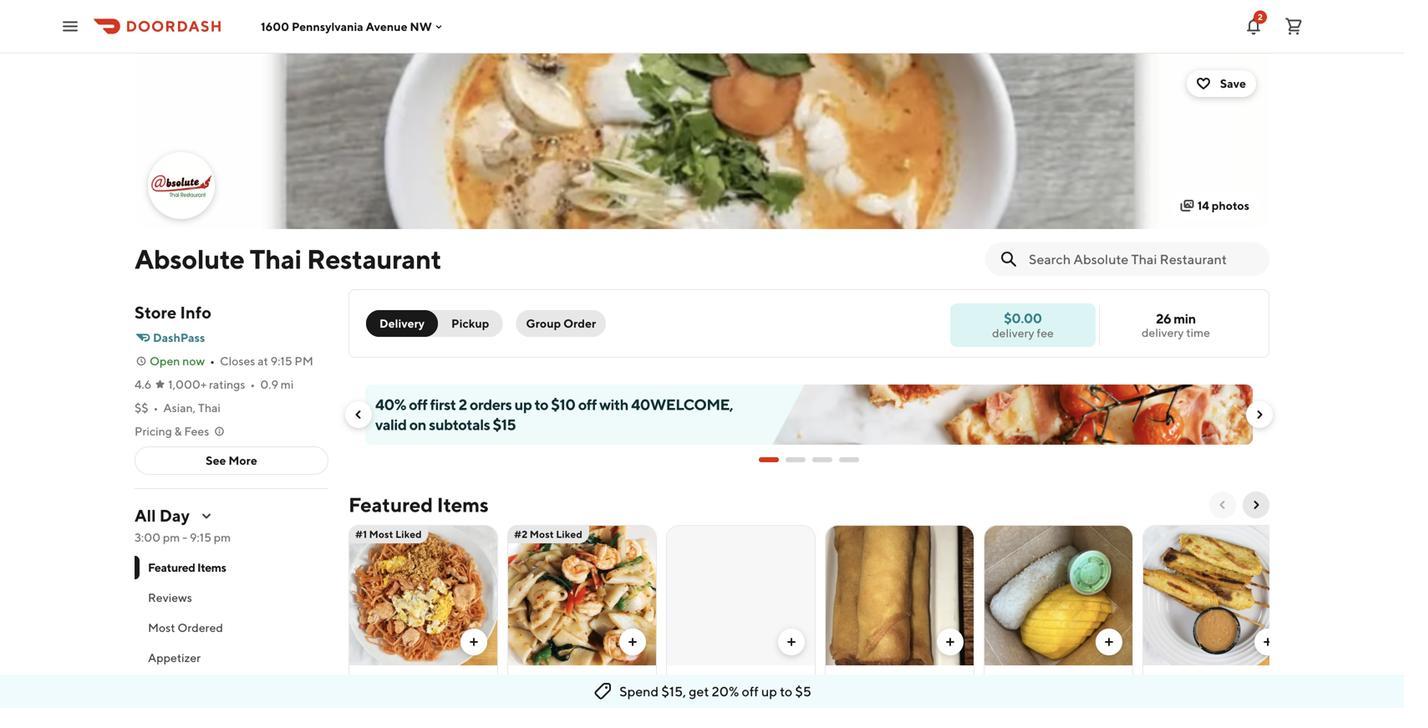 Task type: locate. For each thing, give the bounding box(es) containing it.
3 add item to cart image from the left
[[1262, 635, 1275, 649]]

drunken
[[515, 672, 566, 688]]

1 vertical spatial featured
[[148, 561, 195, 574]]

2 horizontal spatial add item to cart image
[[1103, 635, 1116, 649]]

mi
[[281, 378, 294, 391]]

-
[[182, 531, 187, 544]]

1 horizontal spatial featured
[[349, 493, 433, 517]]

thai for absolute
[[250, 243, 302, 275]]

1 horizontal spatial pad
[[674, 672, 697, 688]]

1 vertical spatial to
[[780, 684, 793, 699]]

featured up #1 most liked
[[349, 493, 433, 517]]

off right $10
[[578, 396, 597, 413]]

1600
[[261, 19, 289, 33]]

open menu image
[[60, 16, 80, 36]]

pad
[[356, 672, 379, 688], [674, 672, 697, 688]]

add item to cart image for the pad thai image at the bottom
[[467, 635, 481, 649]]

1 liked from the left
[[396, 528, 422, 540]]

up for orders
[[515, 396, 532, 413]]

0 horizontal spatial items
[[197, 561, 226, 574]]

drunken noodle image
[[508, 525, 656, 666]]

0 horizontal spatial featured
[[148, 561, 195, 574]]

14
[[1198, 199, 1210, 212]]

off up on
[[409, 396, 428, 413]]

1 horizontal spatial 9:15
[[271, 354, 292, 368]]

pad see ew image
[[667, 525, 815, 666]]

1 pad from the left
[[356, 672, 379, 688]]

featured
[[349, 493, 433, 517], [148, 561, 195, 574]]

pricing & fees
[[135, 424, 209, 438]]

1 horizontal spatial most
[[369, 528, 393, 540]]

featured items
[[349, 493, 489, 517], [148, 561, 226, 574]]

2 liked from the left
[[556, 528, 583, 540]]

2 pad from the left
[[674, 672, 697, 688]]

spring rolls
[[833, 672, 903, 688]]

0 horizontal spatial 9:15
[[190, 531, 211, 544]]

Pickup radio
[[428, 310, 503, 337]]

•
[[210, 354, 215, 368], [250, 378, 255, 391], [153, 401, 158, 415], [716, 692, 721, 706]]

rolls
[[874, 672, 903, 688]]

up right 77%
[[762, 684, 778, 699]]

absolute
[[135, 243, 245, 275]]

off
[[409, 396, 428, 413], [578, 396, 597, 413], [742, 684, 759, 699]]

select promotional banner element
[[759, 445, 860, 475]]

valid
[[375, 416, 407, 434]]

1 horizontal spatial up
[[762, 684, 778, 699]]

liked for #1 most liked
[[396, 528, 422, 540]]

off left the "(9)"
[[742, 684, 759, 699]]

(13)
[[604, 692, 623, 706]]

2 vertical spatial thai
[[382, 672, 407, 688]]

pricing & fees button
[[135, 423, 226, 440]]

featured inside featured items 'heading'
[[349, 493, 433, 517]]

0 vertical spatial 9:15
[[271, 354, 292, 368]]

items inside 'heading'
[[437, 493, 489, 517]]

76%
[[580, 692, 602, 706]]

pad thai image
[[350, 525, 498, 666]]

• right get
[[716, 692, 721, 706]]

1 horizontal spatial delivery
[[1142, 326, 1184, 339]]

0 horizontal spatial liked
[[396, 528, 422, 540]]

see left ew
[[699, 672, 722, 688]]

0 horizontal spatial off
[[409, 396, 428, 413]]

• right $$
[[153, 401, 158, 415]]

1 horizontal spatial items
[[437, 493, 489, 517]]

delivery
[[380, 316, 425, 330]]

1,000+
[[168, 378, 207, 391]]

to
[[535, 396, 549, 413], [780, 684, 793, 699]]

$$ • asian, thai
[[135, 401, 221, 415]]

most right #1
[[369, 528, 393, 540]]

26 min delivery time
[[1142, 311, 1211, 339]]

9:15
[[271, 354, 292, 368], [190, 531, 211, 544]]

reviews
[[148, 591, 192, 605]]

0 vertical spatial up
[[515, 396, 532, 413]]

0 vertical spatial items
[[437, 493, 489, 517]]

1 horizontal spatial add item to cart image
[[944, 635, 957, 649]]

0 vertical spatial featured items
[[349, 493, 489, 517]]

spring
[[833, 672, 871, 688]]

liked right #2
[[556, 528, 583, 540]]

absolute thai restaurant image
[[135, 54, 1270, 229], [150, 154, 213, 217]]

0 items, open order cart image
[[1284, 16, 1304, 36]]

&
[[174, 424, 182, 438]]

photos
[[1212, 199, 1250, 212]]

featured items up #1 most liked
[[349, 493, 489, 517]]

• left 0.9
[[250, 378, 255, 391]]

to for $5
[[780, 684, 793, 699]]

menus image
[[200, 509, 213, 523]]

add item to cart image inside satay button
[[1262, 635, 1275, 649]]

0 vertical spatial to
[[535, 396, 549, 413]]

1 horizontal spatial to
[[780, 684, 793, 699]]

26
[[1157, 311, 1172, 327]]

0 horizontal spatial add item to cart image
[[467, 635, 481, 649]]

1 vertical spatial up
[[762, 684, 778, 699]]

previous button of carousel image
[[352, 408, 365, 421]]

1 horizontal spatial liked
[[556, 528, 583, 540]]

3:00 pm - 9:15 pm
[[135, 531, 231, 544]]

all day
[[135, 506, 190, 526]]

pm left -
[[163, 531, 180, 544]]

add item to cart image for mango and sticky rice image in the bottom of the page
[[1103, 635, 1116, 649]]

add item to cart image
[[467, 635, 481, 649], [785, 635, 799, 649], [1103, 635, 1116, 649]]

0 vertical spatial featured
[[349, 493, 433, 517]]

0 horizontal spatial up
[[515, 396, 532, 413]]

1 vertical spatial 9:15
[[190, 531, 211, 544]]

pad see ew
[[674, 672, 742, 688]]

0 horizontal spatial to
[[535, 396, 549, 413]]

day
[[159, 506, 190, 526]]

0 horizontal spatial delivery
[[993, 326, 1035, 340]]

$15,
[[662, 684, 686, 699]]

store
[[135, 303, 177, 322]]

delivery left time
[[1142, 326, 1184, 339]]

most right #2
[[530, 528, 554, 540]]

0 horizontal spatial pm
[[163, 531, 180, 544]]

2 add item to cart image from the left
[[944, 635, 957, 649]]

to left $5
[[780, 684, 793, 699]]

items
[[437, 493, 489, 517], [197, 561, 226, 574]]

1 horizontal spatial add item to cart image
[[785, 635, 799, 649]]

1 vertical spatial items
[[197, 561, 226, 574]]

#1
[[355, 528, 367, 540]]

items up "reviews" button
[[197, 561, 226, 574]]

9:15 right -
[[190, 531, 211, 544]]

absolute thai restaurant
[[135, 243, 442, 275]]

0 vertical spatial see
[[206, 454, 226, 467]]

most
[[369, 528, 393, 540], [530, 528, 554, 540], [148, 621, 175, 635]]

2 add item to cart image from the left
[[785, 635, 799, 649]]

fee
[[1037, 326, 1054, 340]]

20%
[[712, 684, 739, 699]]

1 horizontal spatial 2
[[1259, 12, 1263, 22]]

1 horizontal spatial pm
[[214, 531, 231, 544]]

• right now
[[210, 354, 215, 368]]

delivery
[[1142, 326, 1184, 339], [993, 326, 1035, 340]]

save button
[[1187, 70, 1257, 97]]

Delivery radio
[[366, 310, 438, 337]]

add item to cart image for pad see ew "image"
[[785, 635, 799, 649]]

sticky
[[1060, 672, 1096, 688]]

#1 most liked
[[355, 528, 422, 540]]

up for off
[[762, 684, 778, 699]]

9:15 right at
[[271, 354, 292, 368]]

add item to cart image for spring rolls
[[944, 635, 957, 649]]

up inside '40% off first 2 orders up to $10 off with 40welcome, valid on subtotals $15'
[[515, 396, 532, 413]]

2 horizontal spatial thai
[[382, 672, 407, 688]]

0 vertical spatial thai
[[250, 243, 302, 275]]

to left $10
[[535, 396, 549, 413]]

see left more
[[206, 454, 226, 467]]

0 vertical spatial 2
[[1259, 12, 1263, 22]]

most down reviews
[[148, 621, 175, 635]]

0 horizontal spatial featured items
[[148, 561, 226, 574]]

and
[[1036, 672, 1058, 688]]

liked down featured items 'heading'
[[396, 528, 422, 540]]

noodle
[[569, 672, 613, 688]]

3:00
[[135, 531, 161, 544]]

0 horizontal spatial see
[[206, 454, 226, 467]]

satay
[[1151, 672, 1183, 688]]

pad for pad see ew
[[674, 672, 697, 688]]

mango and sticky rice button
[[984, 525, 1134, 708]]

add item to cart image inside spring rolls button
[[944, 635, 957, 649]]

up up '$15'
[[515, 396, 532, 413]]

2 horizontal spatial most
[[530, 528, 554, 540]]

asian,
[[163, 401, 196, 415]]

liked
[[396, 528, 422, 540], [556, 528, 583, 540]]

4.6
[[135, 378, 152, 391]]

0 horizontal spatial add item to cart image
[[626, 635, 640, 649]]

pickup
[[452, 316, 490, 330]]

2 horizontal spatial add item to cart image
[[1262, 635, 1275, 649]]

most for #2
[[530, 528, 554, 540]]

spring rolls button
[[825, 525, 975, 708]]

1 horizontal spatial thai
[[250, 243, 302, 275]]

3 add item to cart image from the left
[[1103, 635, 1116, 649]]

pm right -
[[214, 531, 231, 544]]

thai
[[250, 243, 302, 275], [198, 401, 221, 415], [382, 672, 407, 688]]

featured up reviews
[[148, 561, 195, 574]]

satay image
[[1144, 525, 1292, 666]]

0 horizontal spatial most
[[148, 621, 175, 635]]

1 vertical spatial see
[[699, 672, 722, 688]]

1 vertical spatial thai
[[198, 401, 221, 415]]

0 horizontal spatial 2
[[459, 396, 467, 413]]

open now
[[150, 354, 205, 368]]

1 add item to cart image from the left
[[467, 635, 481, 649]]

ew
[[724, 672, 742, 688]]

2 right the "first"
[[459, 396, 467, 413]]

0 horizontal spatial pad
[[356, 672, 379, 688]]

add item to cart image
[[626, 635, 640, 649], [944, 635, 957, 649], [1262, 635, 1275, 649]]

items down subtotals
[[437, 493, 489, 517]]

$10
[[551, 396, 576, 413]]

2 left 0 items, open order cart icon
[[1259, 12, 1263, 22]]

Item Search search field
[[1029, 250, 1257, 268]]

most ordered
[[148, 621, 223, 635]]

1 vertical spatial featured items
[[148, 561, 226, 574]]

to inside '40% off first 2 orders up to $10 off with 40welcome, valid on subtotals $15'
[[535, 396, 549, 413]]

pricing
[[135, 424, 172, 438]]

9:15 for pm
[[271, 354, 292, 368]]

featured items down -
[[148, 561, 226, 574]]

delivery left 'fee'
[[993, 326, 1035, 340]]

2
[[1259, 12, 1263, 22], [459, 396, 467, 413]]

featured items heading
[[349, 492, 489, 518]]

up
[[515, 396, 532, 413], [762, 684, 778, 699]]

1 vertical spatial 2
[[459, 396, 467, 413]]

$$
[[135, 401, 148, 415]]

• closes at 9:15 pm
[[210, 354, 313, 368]]

add item to cart image for satay
[[1262, 635, 1275, 649]]

pad for pad thai
[[356, 672, 379, 688]]



Task type: describe. For each thing, give the bounding box(es) containing it.
save
[[1221, 77, 1247, 90]]

14 photos
[[1198, 199, 1250, 212]]

delivery inside $0.00 delivery fee
[[993, 326, 1035, 340]]

nw
[[410, 19, 432, 33]]

restaurant
[[307, 243, 442, 275]]

time
[[1187, 326, 1211, 339]]

pennsylvania
[[292, 19, 364, 33]]

mango and sticky rice
[[992, 672, 1125, 688]]

(9)
[[763, 692, 778, 706]]

delivery inside 26 min delivery time
[[1142, 326, 1184, 339]]

0 horizontal spatial thai
[[198, 401, 221, 415]]

ordered
[[178, 621, 223, 635]]

40welcome,
[[631, 396, 733, 413]]

first
[[430, 396, 456, 413]]

at
[[258, 354, 268, 368]]

order
[[564, 316, 596, 330]]

min
[[1174, 311, 1196, 327]]

spend
[[620, 684, 659, 699]]

liked for #2 most liked
[[556, 528, 583, 540]]

77%
[[739, 692, 761, 706]]

pad thai
[[356, 672, 407, 688]]

spend $15, get 20% off up to $5
[[620, 684, 812, 699]]

most inside button
[[148, 621, 175, 635]]

14 photos button
[[1171, 192, 1260, 219]]

orders
[[470, 396, 512, 413]]

0.9 mi
[[260, 378, 294, 391]]

1,000+ ratings •
[[168, 378, 255, 391]]

40% off first 2 orders up to $10 off with 40welcome, valid on subtotals $15
[[375, 396, 733, 434]]

with
[[600, 396, 629, 413]]

9:15 for pm
[[190, 531, 211, 544]]

avenue
[[366, 19, 408, 33]]

#2
[[514, 528, 528, 540]]

dashpass
[[153, 331, 205, 345]]

2 horizontal spatial off
[[742, 684, 759, 699]]

see inside see more button
[[206, 454, 226, 467]]

group
[[526, 316, 561, 330]]

mango
[[992, 672, 1033, 688]]

satay button
[[1143, 525, 1293, 708]]

to for $10
[[535, 396, 549, 413]]

2 pm from the left
[[214, 531, 231, 544]]

1 pm from the left
[[163, 531, 180, 544]]

0.9
[[260, 378, 278, 391]]

drunken noodle 76% (13)
[[515, 672, 623, 706]]

next button of carousel image
[[1253, 408, 1267, 421]]

1 horizontal spatial off
[[578, 396, 597, 413]]

fees
[[184, 424, 209, 438]]

all
[[135, 506, 156, 526]]

closes
[[220, 354, 255, 368]]

spring rolls image
[[826, 525, 974, 666]]

appetizer button
[[135, 643, 329, 673]]

40%
[[375, 396, 406, 413]]

thai for pad
[[382, 672, 407, 688]]

notification bell image
[[1244, 16, 1264, 36]]

rice
[[1099, 672, 1125, 688]]

previous button of carousel image
[[1217, 498, 1230, 512]]

$0.00 delivery fee
[[993, 310, 1054, 340]]

mango and sticky rice image
[[985, 525, 1133, 666]]

most ordered button
[[135, 613, 329, 643]]

order methods option group
[[366, 310, 503, 337]]

more
[[229, 454, 257, 467]]

see more button
[[135, 447, 328, 474]]

1600 pennsylvania avenue nw
[[261, 19, 432, 33]]

2 inside '40% off first 2 orders up to $10 off with 40welcome, valid on subtotals $15'
[[459, 396, 467, 413]]

$5
[[795, 684, 812, 699]]

open
[[150, 354, 180, 368]]

now
[[182, 354, 205, 368]]

info
[[180, 303, 212, 322]]

#2 most liked
[[514, 528, 583, 540]]

most for #1
[[369, 528, 393, 540]]

77% (9)
[[739, 692, 778, 706]]

1600 pennsylvania avenue nw button
[[261, 19, 446, 33]]

group order button
[[516, 310, 606, 337]]

1 add item to cart image from the left
[[626, 635, 640, 649]]

$15
[[493, 416, 516, 434]]

1 horizontal spatial see
[[699, 672, 722, 688]]

pm
[[295, 354, 313, 368]]

store info
[[135, 303, 212, 322]]

see more
[[206, 454, 257, 467]]

on
[[409, 416, 426, 434]]

1 horizontal spatial featured items
[[349, 493, 489, 517]]

next button of carousel image
[[1250, 498, 1263, 512]]

group order
[[526, 316, 596, 330]]

subtotals
[[429, 416, 490, 434]]

appetizer
[[148, 651, 201, 665]]



Task type: vqa. For each thing, say whether or not it's contained in the screenshot.
THE RESET
no



